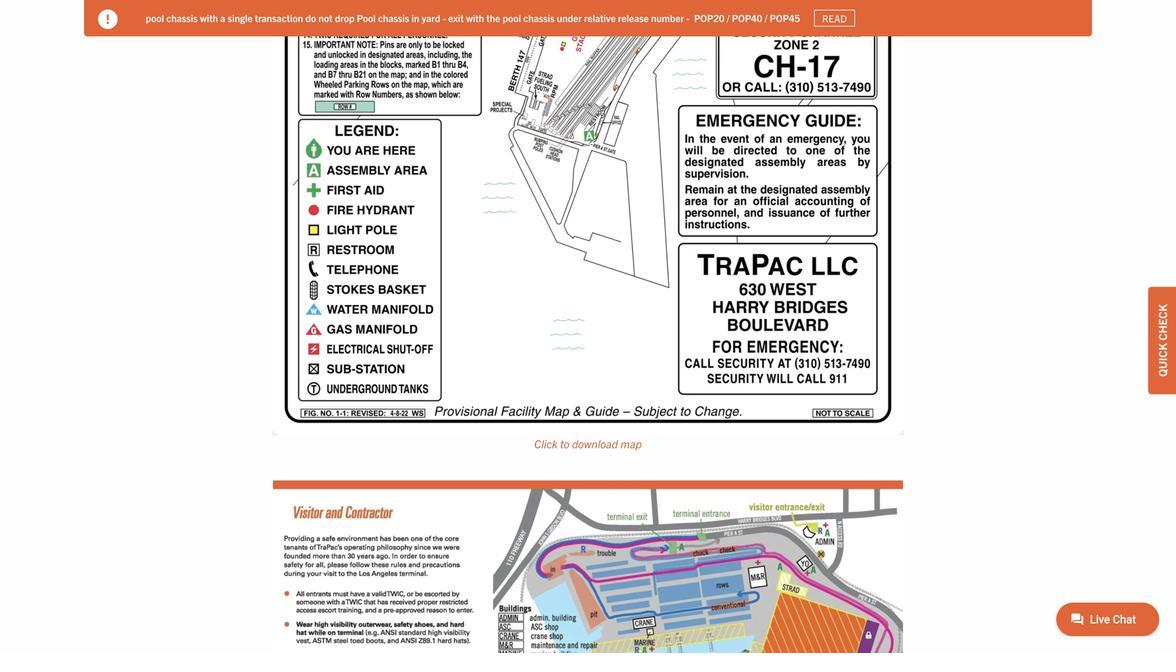 Task type: locate. For each thing, give the bounding box(es) containing it.
- left exit
[[443, 12, 446, 24]]

0 horizontal spatial chassis
[[166, 12, 198, 24]]

drop
[[335, 12, 355, 24]]

do
[[305, 12, 316, 24]]

quick check
[[1155, 304, 1169, 377]]

with left a
[[200, 12, 218, 24]]

pool right the
[[503, 12, 521, 24]]

/ right pop20
[[727, 12, 730, 24]]

2 / from the left
[[765, 12, 767, 24]]

chassis left in
[[378, 12, 409, 24]]

pool
[[146, 12, 164, 24], [503, 12, 521, 24]]

pop45
[[770, 12, 800, 24]]

1 horizontal spatial /
[[765, 12, 767, 24]]

with left the
[[466, 12, 484, 24]]

quick check link
[[1148, 287, 1176, 394]]

1 horizontal spatial -
[[686, 12, 690, 24]]

2 chassis from the left
[[378, 12, 409, 24]]

click to download map link
[[534, 436, 642, 450]]

pool right solid image
[[146, 12, 164, 24]]

check
[[1155, 304, 1169, 341]]

chassis left under
[[523, 12, 555, 24]]

0 horizontal spatial with
[[200, 12, 218, 24]]

1 / from the left
[[727, 12, 730, 24]]

0 horizontal spatial /
[[727, 12, 730, 24]]

download
[[572, 436, 618, 450]]

quick
[[1155, 343, 1169, 377]]

map
[[620, 436, 642, 450]]

chassis
[[166, 12, 198, 24], [378, 12, 409, 24], [523, 12, 555, 24]]

a
[[220, 12, 225, 24]]

under
[[557, 12, 582, 24]]

1 with from the left
[[200, 12, 218, 24]]

relative
[[584, 12, 616, 24]]

pop40
[[732, 12, 762, 24]]

2 horizontal spatial chassis
[[523, 12, 555, 24]]

with
[[200, 12, 218, 24], [466, 12, 484, 24]]

- right number
[[686, 12, 690, 24]]

/
[[727, 12, 730, 24], [765, 12, 767, 24]]

1 horizontal spatial chassis
[[378, 12, 409, 24]]

1 horizontal spatial with
[[466, 12, 484, 24]]

1 horizontal spatial pool
[[503, 12, 521, 24]]

the
[[486, 12, 500, 24]]

1 - from the left
[[443, 12, 446, 24]]

single
[[228, 12, 253, 24]]

0 horizontal spatial -
[[443, 12, 446, 24]]

2 with from the left
[[466, 12, 484, 24]]

release
[[618, 12, 649, 24]]

not
[[318, 12, 332, 24]]

exit
[[448, 12, 464, 24]]

/ left pop45
[[765, 12, 767, 24]]

in
[[412, 12, 419, 24]]

chassis left a
[[166, 12, 198, 24]]

-
[[443, 12, 446, 24], [686, 12, 690, 24]]

0 horizontal spatial pool
[[146, 12, 164, 24]]



Task type: vqa. For each thing, say whether or not it's contained in the screenshot.
first chassis from right
yes



Task type: describe. For each thing, give the bounding box(es) containing it.
read
[[822, 12, 847, 25]]

pool chassis with a single transaction  do not drop pool chassis in yard -  exit with the pool chassis under relative release number -  pop20 / pop40 / pop45
[[146, 12, 800, 24]]

click to download map
[[534, 436, 642, 450]]

to
[[560, 436, 569, 450]]

2 - from the left
[[686, 12, 690, 24]]

number
[[651, 12, 684, 24]]

solid image
[[98, 9, 118, 29]]

3 chassis from the left
[[523, 12, 555, 24]]

yard
[[422, 12, 440, 24]]

transaction
[[255, 12, 303, 24]]

click
[[534, 436, 558, 450]]

1 chassis from the left
[[166, 12, 198, 24]]

read link
[[814, 10, 855, 27]]

pool
[[357, 12, 376, 24]]

2 pool from the left
[[503, 12, 521, 24]]

pop20
[[694, 12, 725, 24]]

1 pool from the left
[[146, 12, 164, 24]]



